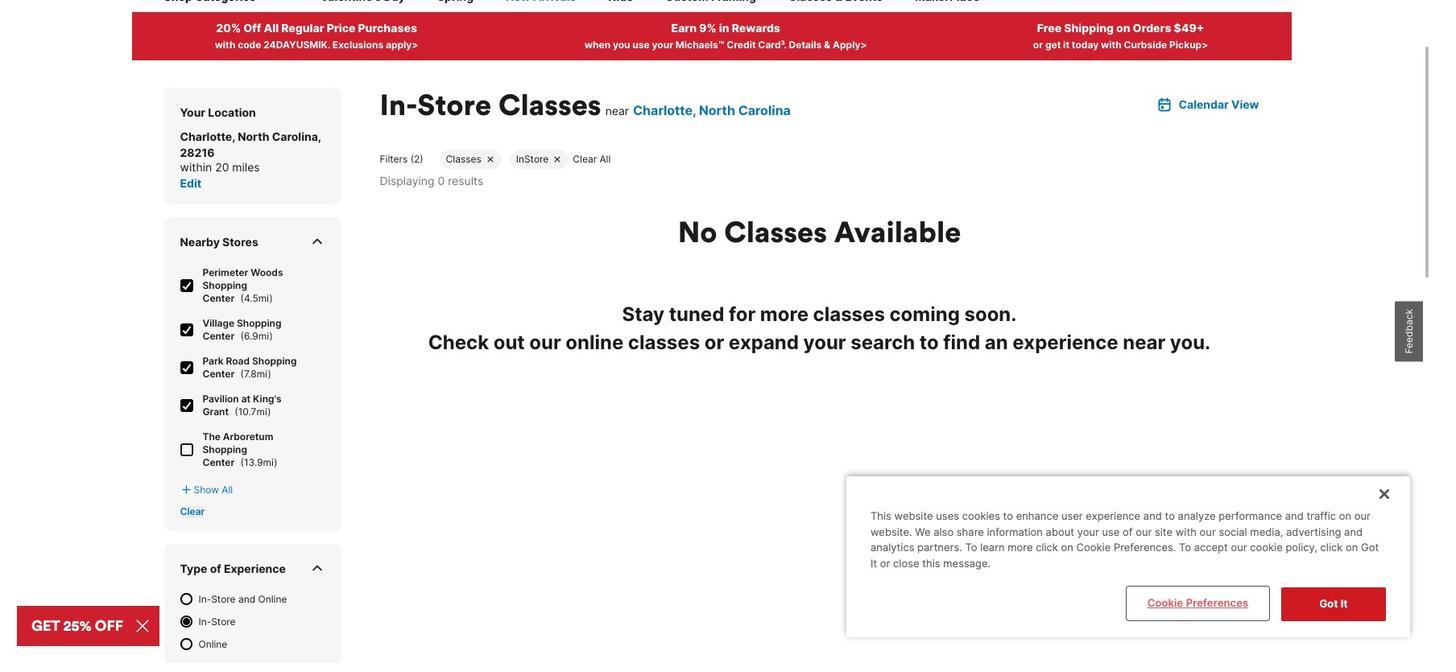 Task type: vqa. For each thing, say whether or not it's contained in the screenshot.
Village Shopping Center
yes



Task type: locate. For each thing, give the bounding box(es) containing it.
2 vertical spatial all
[[222, 484, 233, 496]]

online down in-store
[[199, 638, 227, 650]]

to down "coming"
[[920, 331, 939, 354]]

clear down "show"
[[180, 506, 205, 518]]

cookie
[[1250, 542, 1283, 554]]

nearby
[[180, 235, 220, 249]]

( down road
[[241, 368, 244, 380]]

1 center from the top
[[203, 292, 235, 304]]

cookie left preferences
[[1148, 597, 1184, 610]]

pickup>
[[1170, 38, 1209, 51]]

0 vertical spatial all
[[264, 21, 279, 34]]

our
[[529, 331, 561, 354], [1355, 510, 1371, 523], [1136, 526, 1152, 539], [1200, 526, 1216, 539], [1231, 542, 1247, 554]]

tabler image left "show"
[[180, 484, 192, 496]]

all
[[264, 21, 279, 34], [600, 153, 611, 165], [222, 484, 233, 496]]

2 horizontal spatial classes
[[724, 213, 827, 250]]

, inside the , 28216
[[318, 129, 321, 143]]

purchases
[[358, 21, 417, 34]]

to inside stay tuned for more classes coming soon. check out our online classes or expand your search to find an experience near you.
[[920, 331, 939, 354]]

got up got it button
[[1361, 542, 1379, 554]]

preferences
[[1186, 597, 1249, 610]]

cookie down 'user'
[[1077, 542, 1111, 554]]

village
[[203, 317, 234, 329]]

, inside 'in-store classes near charlotte , north carolina'
[[693, 102, 696, 118]]

all for clear all
[[600, 153, 611, 165]]

site
[[1155, 526, 1173, 539]]

shopping up ( 6.9 mi)
[[237, 317, 281, 329]]

online down the experience
[[258, 593, 287, 605]]

more down 'information'
[[1008, 542, 1033, 554]]

our right traffic
[[1355, 510, 1371, 523]]

1 vertical spatial classes
[[446, 153, 481, 165]]

0 vertical spatial use
[[633, 38, 650, 51]]

shopping inside the arboretum shopping center
[[203, 444, 247, 456]]

shopping up the ( 7.8 mi)
[[252, 355, 297, 367]]

off
[[243, 21, 261, 34]]

1 vertical spatial or
[[705, 331, 724, 354]]

0 vertical spatial near
[[605, 104, 629, 117]]

all for show all
[[222, 484, 233, 496]]

0 horizontal spatial tabler image
[[180, 484, 192, 496]]

store down in-store and online
[[211, 616, 236, 628]]

0 horizontal spatial clear
[[180, 506, 205, 518]]

click down about
[[1036, 542, 1058, 554]]

message.
[[943, 557, 991, 570]]

center down village
[[203, 330, 235, 342]]

0 horizontal spatial it
[[871, 557, 877, 570]]

1 horizontal spatial all
[[264, 21, 279, 34]]

classes up 'results'
[[446, 153, 481, 165]]

0 horizontal spatial ,
[[318, 129, 321, 143]]

all right "show"
[[222, 484, 233, 496]]

1 horizontal spatial it
[[1341, 598, 1348, 611]]

center inside village shopping center
[[203, 330, 235, 342]]

and
[[1144, 510, 1162, 523], [1285, 510, 1304, 523], [1344, 526, 1363, 539], [238, 593, 255, 605]]

0 vertical spatial clear
[[573, 153, 597, 165]]

experience right 'user'
[[1086, 510, 1141, 523]]

show
[[194, 484, 219, 496]]

all down 'in-store classes near charlotte , north carolina' at the top of the page
[[600, 153, 611, 165]]

policy,
[[1286, 542, 1318, 554]]

our right out
[[529, 331, 561, 354]]

more
[[760, 303, 809, 326], [1008, 542, 1033, 554]]

4 center from the top
[[203, 456, 235, 469]]

in- up "filters (2)"
[[380, 86, 417, 123]]

of
[[1123, 526, 1133, 539], [210, 562, 221, 576]]

option group
[[180, 593, 325, 651]]

1 vertical spatial got
[[1320, 598, 1338, 611]]

0 vertical spatial north
[[699, 102, 735, 118]]

also
[[934, 526, 954, 539]]

1 horizontal spatial or
[[880, 557, 890, 570]]

mi) up park road shopping center
[[258, 330, 273, 342]]

center inside park road shopping center
[[203, 368, 235, 380]]

1 vertical spatial more
[[1008, 542, 1033, 554]]

( up road
[[241, 330, 244, 342]]

more up expand
[[760, 303, 809, 326]]

online
[[258, 593, 287, 605], [199, 638, 227, 650]]

( for 4.5
[[241, 292, 244, 304]]

stay
[[622, 303, 665, 326]]

near left charlotte in the left top of the page
[[605, 104, 629, 117]]

1 vertical spatial classes
[[628, 331, 700, 354]]

24dayusmik.
[[264, 38, 330, 51]]

0 horizontal spatial got
[[1320, 598, 1338, 611]]

arboretum
[[223, 431, 273, 443]]

0 horizontal spatial of
[[210, 562, 221, 576]]

details
[[789, 38, 822, 51]]

grant
[[203, 406, 229, 418]]

mi) down woods
[[258, 292, 273, 304]]

of right type
[[210, 562, 221, 576]]

when
[[585, 38, 611, 51]]

tabler image
[[180, 484, 192, 496], [309, 561, 325, 577]]

0 horizontal spatial to
[[920, 331, 939, 354]]

0 horizontal spatial carolina
[[272, 129, 318, 143]]

center inside the arboretum shopping center
[[203, 456, 235, 469]]

0 horizontal spatial north
[[238, 129, 269, 143]]

,
[[693, 102, 696, 118], [318, 129, 321, 143]]

0 horizontal spatial all
[[222, 484, 233, 496]]

0 horizontal spatial near
[[605, 104, 629, 117]]

mi)
[[258, 292, 273, 304], [258, 330, 273, 342], [257, 368, 271, 380], [257, 406, 271, 418], [263, 456, 278, 469]]

shopping for arboretum
[[203, 444, 247, 456]]

our down social
[[1231, 542, 1247, 554]]

website.
[[871, 526, 912, 539]]

0 vertical spatial cookie
[[1077, 542, 1111, 554]]

use inside this website uses cookies to enhance user experience and to analyze performance and traffic on our website. we also share information about your use of our site with our social media, advertising and analytics partners. to learn more click on cookie preferences. to accept our cookie policy, click on got it or close this message.
[[1102, 526, 1120, 539]]

our up accept
[[1200, 526, 1216, 539]]

within
[[180, 160, 212, 174]]

0 horizontal spatial use
[[633, 38, 650, 51]]

to up 'information'
[[1003, 510, 1013, 523]]

1 horizontal spatial got
[[1361, 542, 1379, 554]]

2 vertical spatial or
[[880, 557, 890, 570]]

the arboretum shopping center
[[203, 431, 273, 469]]

in- down in-store and online
[[199, 616, 211, 628]]

carolina
[[738, 102, 791, 118], [272, 129, 318, 143]]

in
[[719, 21, 729, 34]]

0 horizontal spatial your
[[652, 38, 673, 51]]

shopping inside perimeter woods shopping center
[[203, 279, 247, 291]]

0 vertical spatial or
[[1033, 38, 1043, 51]]

0 horizontal spatial or
[[705, 331, 724, 354]]

( down pavilion
[[235, 406, 238, 418]]

0 horizontal spatial with
[[215, 38, 236, 51]]

with down analyze
[[1176, 526, 1197, 539]]

this
[[922, 557, 940, 570]]

0 vertical spatial ,
[[693, 102, 696, 118]]

north up miles
[[238, 129, 269, 143]]

1 vertical spatial store
[[211, 593, 236, 605]]

28216
[[180, 146, 215, 159]]

and right advertising
[[1344, 526, 1363, 539]]

on right policy,
[[1346, 542, 1358, 554]]

with inside the free shipping on orders $49+ or get it today with curbside pickup>
[[1101, 38, 1122, 51]]

mi) down the arboretum
[[263, 456, 278, 469]]

and up advertising
[[1285, 510, 1304, 523]]

0 vertical spatial your
[[652, 38, 673, 51]]

center down the
[[203, 456, 235, 469]]

1 vertical spatial cookie
[[1148, 597, 1184, 610]]

0 horizontal spatial cookie
[[1077, 542, 1111, 554]]

classes down stay
[[628, 331, 700, 354]]

1 horizontal spatial ,
[[693, 102, 696, 118]]

mi) for ( 10.7 mi)
[[257, 406, 271, 418]]

mi) for ( 6.9 mi)
[[258, 330, 273, 342]]

classes right no
[[724, 213, 827, 250]]

your location
[[180, 105, 256, 119]]

with inside '20% off all regular price purchases with code 24dayusmik. exclusions apply>'
[[215, 38, 236, 51]]

it down analytics
[[871, 557, 877, 570]]

1 vertical spatial near
[[1123, 331, 1166, 354]]

perimeter woods shopping center
[[203, 266, 283, 304]]

1 horizontal spatial of
[[1123, 526, 1133, 539]]

1 vertical spatial ,
[[318, 129, 321, 143]]

0 vertical spatial experience
[[1013, 331, 1119, 354]]

( 13.9 mi)
[[238, 456, 278, 469]]

your left 'search' at the right of page
[[804, 331, 846, 354]]

today
[[1072, 38, 1099, 51]]

center down park
[[203, 368, 235, 380]]

1 vertical spatial in-
[[199, 593, 211, 605]]

with down "20%"
[[215, 38, 236, 51]]

1 horizontal spatial click
[[1321, 542, 1343, 554]]

to
[[965, 542, 977, 554], [1179, 542, 1191, 554]]

to
[[920, 331, 939, 354], [1003, 510, 1013, 523], [1165, 510, 1175, 523]]

enhance
[[1016, 510, 1059, 523]]

of up preferences.
[[1123, 526, 1133, 539]]

store up "(2)" at the top of the page
[[417, 86, 491, 123]]

results
[[448, 174, 484, 187]]

1 horizontal spatial cookie
[[1148, 597, 1184, 610]]

your down 'user'
[[1077, 526, 1099, 539]]

or down analytics
[[880, 557, 890, 570]]

or left get on the top of page
[[1033, 38, 1043, 51]]

store up in-store
[[211, 593, 236, 605]]

10.7
[[238, 406, 257, 418]]

experience inside stay tuned for more classes coming soon. check out our online classes or expand your search to find an experience near you.
[[1013, 331, 1119, 354]]

park road shopping center
[[203, 355, 297, 380]]

classes up instore
[[499, 86, 601, 123]]

0 horizontal spatial to
[[965, 542, 977, 554]]

with right today
[[1101, 38, 1122, 51]]

our up preferences.
[[1136, 526, 1152, 539]]

experience right an
[[1013, 331, 1119, 354]]

shopping
[[203, 279, 247, 291], [237, 317, 281, 329], [252, 355, 297, 367], [203, 444, 247, 456]]

to down share
[[965, 542, 977, 554]]

0 vertical spatial classes
[[499, 86, 601, 123]]

0 vertical spatial it
[[871, 557, 877, 570]]

in- for and
[[199, 593, 211, 605]]

2 horizontal spatial or
[[1033, 38, 1043, 51]]

on up curbside
[[1116, 21, 1131, 34]]

or inside stay tuned for more classes coming soon. check out our online classes or expand your search to find an experience near you.
[[705, 331, 724, 354]]

classes up 'search' at the right of page
[[813, 303, 885, 326]]

20% off all regular price purchases with code 24dayusmik. exclusions apply>
[[215, 21, 418, 51]]

0 vertical spatial carolina
[[738, 102, 791, 118]]

click down advertising
[[1321, 542, 1343, 554]]

center inside perimeter woods shopping center
[[203, 292, 235, 304]]

calendar view
[[1179, 97, 1259, 111]]

2 center from the top
[[203, 330, 235, 342]]

got
[[1361, 542, 1379, 554], [1320, 598, 1338, 611]]

at
[[241, 393, 251, 405]]

1 vertical spatial clear
[[180, 506, 205, 518]]

use inside earn 9% in rewards when you use your michaels™ credit card³. details & apply>
[[633, 38, 650, 51]]

in-store
[[199, 616, 236, 628]]

1 horizontal spatial use
[[1102, 526, 1120, 539]]

2 horizontal spatial with
[[1176, 526, 1197, 539]]

north right charlotte in the left top of the page
[[699, 102, 735, 118]]

1 click from the left
[[1036, 542, 1058, 554]]

or inside this website uses cookies to enhance user experience and to analyze performance and traffic on our website. we also share information about your use of our site with our social media, advertising and analytics partners. to learn more click on cookie preferences. to accept our cookie policy, click on got it or close this message.
[[880, 557, 890, 570]]

of inside this website uses cookies to enhance user experience and to analyze performance and traffic on our website. we also share information about your use of our site with our social media, advertising and analytics partners. to learn more click on cookie preferences. to accept our cookie policy, click on got it or close this message.
[[1123, 526, 1133, 539]]

your down earn
[[652, 38, 673, 51]]

4.5
[[244, 292, 258, 304]]

shopping inside park road shopping center
[[252, 355, 297, 367]]

shopping down perimeter
[[203, 279, 247, 291]]

1 vertical spatial tabler image
[[309, 561, 325, 577]]

1 horizontal spatial with
[[1101, 38, 1122, 51]]

you
[[613, 38, 630, 51]]

exclusions
[[333, 38, 384, 51]]

mi) up king's
[[257, 368, 271, 380]]

all right off
[[264, 21, 279, 34]]

1 horizontal spatial near
[[1123, 331, 1166, 354]]

type
[[180, 562, 207, 576]]

20%
[[216, 21, 241, 34]]

( down the arboretum
[[241, 456, 244, 469]]

or down tuned
[[705, 331, 724, 354]]

the
[[203, 431, 221, 443]]

0 vertical spatial of
[[1123, 526, 1133, 539]]

0 vertical spatial got
[[1361, 542, 1379, 554]]

0 vertical spatial more
[[760, 303, 809, 326]]

1 vertical spatial it
[[1341, 598, 1348, 611]]

near left the you.
[[1123, 331, 1166, 354]]

to up the site on the right
[[1165, 510, 1175, 523]]

1 horizontal spatial classes
[[813, 303, 885, 326]]

you.
[[1170, 331, 1211, 354]]

it
[[871, 557, 877, 570], [1341, 598, 1348, 611]]

shopping inside village shopping center
[[237, 317, 281, 329]]

1 vertical spatial experience
[[1086, 510, 1141, 523]]

social
[[1219, 526, 1247, 539]]

1 horizontal spatial clear
[[573, 153, 597, 165]]

1 horizontal spatial to
[[1179, 542, 1191, 554]]

near
[[605, 104, 629, 117], [1123, 331, 1166, 354]]

0 horizontal spatial more
[[760, 303, 809, 326]]

cookie preferences button
[[1128, 588, 1269, 620]]

clear right instore
[[573, 153, 597, 165]]

1 vertical spatial your
[[804, 331, 846, 354]]

1 vertical spatial north
[[238, 129, 269, 143]]

1 horizontal spatial to
[[1003, 510, 1013, 523]]

in- up in-store
[[199, 593, 211, 605]]

got it
[[1320, 598, 1348, 611]]

use right you
[[633, 38, 650, 51]]

1 vertical spatial online
[[199, 638, 227, 650]]

charlotte, north carolina
[[180, 129, 318, 143]]

center up village
[[203, 292, 235, 304]]

0 horizontal spatial online
[[199, 638, 227, 650]]

1 horizontal spatial carolina
[[738, 102, 791, 118]]

to left accept
[[1179, 542, 1191, 554]]

3 center from the top
[[203, 368, 235, 380]]

it down advertising
[[1341, 598, 1348, 611]]

0 vertical spatial store
[[417, 86, 491, 123]]

mi) down king's
[[257, 406, 271, 418]]

1 horizontal spatial your
[[804, 331, 846, 354]]

cookie inside this website uses cookies to enhance user experience and to analyze performance and traffic on our website. we also share information about your use of our site with our social media, advertising and analytics partners. to learn more click on cookie preferences. to accept our cookie policy, click on got it or close this message.
[[1077, 542, 1111, 554]]

on down about
[[1061, 542, 1074, 554]]

center
[[203, 292, 235, 304], [203, 330, 235, 342], [203, 368, 235, 380], [203, 456, 235, 469]]

near inside 'in-store classes near charlotte , north carolina'
[[605, 104, 629, 117]]

and down the experience
[[238, 593, 255, 605]]

1 horizontal spatial north
[[699, 102, 735, 118]]

1 vertical spatial all
[[600, 153, 611, 165]]

center for perimeter
[[203, 292, 235, 304]]

2 horizontal spatial your
[[1077, 526, 1099, 539]]

mi) for ( 4.5 mi)
[[258, 292, 273, 304]]

partners.
[[918, 542, 962, 554]]

1 horizontal spatial more
[[1008, 542, 1033, 554]]

your inside this website uses cookies to enhance user experience and to analyze performance and traffic on our website. we also share information about your use of our site with our social media, advertising and analytics partners. to learn more click on cookie preferences. to accept our cookie policy, click on got it or close this message.
[[1077, 526, 1099, 539]]

use up preferences.
[[1102, 526, 1120, 539]]

cookie
[[1077, 542, 1111, 554], [1148, 597, 1184, 610]]

view
[[1232, 97, 1259, 111]]

it inside button
[[1341, 598, 1348, 611]]

2 vertical spatial your
[[1077, 526, 1099, 539]]

2 horizontal spatial to
[[1165, 510, 1175, 523]]

1 vertical spatial carolina
[[272, 129, 318, 143]]

0 horizontal spatial click
[[1036, 542, 1058, 554]]

or inside the free shipping on orders $49+ or get it today with curbside pickup>
[[1033, 38, 1043, 51]]

displaying 0 results
[[380, 174, 484, 187]]

( down perimeter
[[241, 292, 244, 304]]

tabler image right the experience
[[309, 561, 325, 577]]

online
[[566, 331, 624, 354]]

0 vertical spatial in-
[[380, 86, 417, 123]]

2 horizontal spatial all
[[600, 153, 611, 165]]

with
[[215, 38, 236, 51], [1101, 38, 1122, 51], [1176, 526, 1197, 539]]

( 4.5 mi)
[[238, 292, 273, 304]]

1 horizontal spatial online
[[258, 593, 287, 605]]

shopping down the
[[203, 444, 247, 456]]

center for the
[[203, 456, 235, 469]]

it
[[1063, 38, 1070, 51]]

1 vertical spatial use
[[1102, 526, 1120, 539]]

got down advertising
[[1320, 598, 1338, 611]]



Task type: describe. For each thing, give the bounding box(es) containing it.
location
[[208, 105, 256, 119]]

code
[[238, 38, 261, 51]]

check
[[428, 331, 489, 354]]

share
[[957, 526, 984, 539]]

2 click from the left
[[1321, 542, 1343, 554]]

instore
[[516, 153, 549, 165]]

north inside 'in-store classes near charlotte , north carolina'
[[699, 102, 735, 118]]

shopping for woods
[[203, 279, 247, 291]]

( 10.7 mi)
[[232, 406, 271, 418]]

village shopping center
[[203, 317, 281, 342]]

0 horizontal spatial classes
[[446, 153, 481, 165]]

pavilion at king's grant
[[203, 393, 282, 418]]

clear for clear all
[[573, 153, 597, 165]]

miles
[[232, 160, 260, 174]]

shipping
[[1064, 21, 1114, 34]]

9%
[[699, 21, 717, 34]]

mi) for ( 7.8 mi)
[[257, 368, 271, 380]]

clear for 'clear' button
[[180, 506, 205, 518]]

regular
[[281, 21, 324, 34]]

earn 9% in rewards when you use your michaels™ credit card³. details & apply>
[[585, 21, 867, 51]]

2 vertical spatial store
[[211, 616, 236, 628]]

mi) for ( 13.9 mi)
[[263, 456, 278, 469]]

our inside stay tuned for more classes coming soon. check out our online classes or expand your search to find an experience near you.
[[529, 331, 561, 354]]

13.9
[[244, 456, 263, 469]]

analyze
[[1178, 510, 1216, 523]]

charlotte
[[633, 102, 693, 118]]

all inside '20% off all regular price purchases with code 24dayusmik. exclusions apply>'
[[264, 21, 279, 34]]

( for 10.7
[[235, 406, 238, 418]]

1 to from the left
[[965, 542, 977, 554]]

0 vertical spatial classes
[[813, 303, 885, 326]]

for
[[729, 303, 756, 326]]

0 vertical spatial online
[[258, 593, 287, 605]]

analytics
[[871, 542, 915, 554]]

1 horizontal spatial classes
[[499, 86, 601, 123]]

6.9
[[244, 330, 258, 342]]

your inside stay tuned for more classes coming soon. check out our online classes or expand your search to find an experience near you.
[[804, 331, 846, 354]]

filters (2)
[[380, 153, 423, 165]]

carolina inside 'in-store classes near charlotte , north carolina'
[[738, 102, 791, 118]]

on right traffic
[[1339, 510, 1352, 523]]

website
[[895, 510, 933, 523]]

clear all
[[573, 153, 611, 165]]

on inside the free shipping on orders $49+ or get it today with curbside pickup>
[[1116, 21, 1131, 34]]

nearby stores
[[180, 235, 258, 249]]

out
[[494, 331, 525, 354]]

0
[[438, 174, 445, 187]]

information
[[987, 526, 1043, 539]]

stay tuned for more classes coming soon. check out our online classes or expand your search to find an experience near you.
[[428, 303, 1211, 354]]

clear button
[[180, 506, 205, 518]]

0 horizontal spatial classes
[[628, 331, 700, 354]]

2 to from the left
[[1179, 542, 1191, 554]]

(2)
[[410, 153, 423, 165]]

your
[[180, 105, 205, 119]]

king's
[[253, 393, 282, 405]]

within 20 miles edit
[[180, 160, 260, 190]]

0 vertical spatial tabler image
[[180, 484, 192, 496]]

2 vertical spatial in-
[[199, 616, 211, 628]]

charlotte,
[[180, 129, 235, 143]]

this
[[871, 510, 892, 523]]

cookie inside button
[[1148, 597, 1184, 610]]

woods
[[251, 266, 283, 278]]

near inside stay tuned for more classes coming soon. check out our online classes or expand your search to find an experience near you.
[[1123, 331, 1166, 354]]

in-store and online
[[199, 593, 287, 605]]

store for and
[[211, 593, 236, 605]]

store for classes
[[417, 86, 491, 123]]

and up the site on the right
[[1144, 510, 1162, 523]]

( for 7.8
[[241, 368, 244, 380]]

got it button
[[1282, 588, 1386, 622]]

expand
[[729, 331, 799, 354]]

free
[[1037, 21, 1062, 34]]

( 6.9 mi)
[[238, 330, 273, 342]]

we
[[915, 526, 931, 539]]

get
[[1045, 38, 1061, 51]]

no
[[678, 213, 717, 250]]

and inside option group
[[238, 593, 255, 605]]

more inside this website uses cookies to enhance user experience and to analyze performance and traffic on our website. we also share information about your use of our site with our social media, advertising and analytics partners. to learn more click on cookie preferences. to accept our cookie policy, click on got it or close this message.
[[1008, 542, 1033, 554]]

advertising
[[1286, 526, 1342, 539]]

learn
[[980, 542, 1005, 554]]

card³.
[[758, 38, 787, 51]]

&
[[824, 38, 831, 51]]

stores
[[222, 235, 258, 249]]

rewards
[[732, 21, 780, 34]]

shopping for road
[[252, 355, 297, 367]]

uses
[[936, 510, 959, 523]]

experience inside this website uses cookies to enhance user experience and to analyze performance and traffic on our website. we also share information about your use of our site with our social media, advertising and analytics partners. to learn more click on cookie preferences. to accept our cookie policy, click on got it or close this message.
[[1086, 510, 1141, 523]]

in- for classes
[[380, 86, 417, 123]]

1 horizontal spatial tabler image
[[309, 561, 325, 577]]

center for park
[[203, 368, 235, 380]]

type of experience
[[180, 562, 286, 576]]

price
[[327, 21, 356, 34]]

experience
[[224, 562, 286, 576]]

no classes available
[[678, 213, 961, 250]]

tabler image
[[309, 234, 325, 250]]

( for 6.9
[[241, 330, 244, 342]]

earn
[[671, 21, 697, 34]]

2 vertical spatial classes
[[724, 213, 827, 250]]

$49+
[[1174, 21, 1205, 34]]

displaying
[[380, 174, 435, 187]]

more inside stay tuned for more classes coming soon. check out our online classes or expand your search to find an experience near you.
[[760, 303, 809, 326]]

free shipping on orders $49+ or get it today with curbside pickup>
[[1033, 21, 1209, 51]]

media,
[[1250, 526, 1283, 539]]

orders
[[1133, 21, 1172, 34]]

got inside button
[[1320, 598, 1338, 611]]

with inside this website uses cookies to enhance user experience and to analyze performance and traffic on our website. we also share information about your use of our site with our social media, advertising and analytics partners. to learn more click on cookie preferences. to accept our cookie policy, click on got it or close this message.
[[1176, 526, 1197, 539]]

( for 13.9
[[241, 456, 244, 469]]

find
[[943, 331, 980, 354]]

curbside
[[1124, 38, 1167, 51]]

( 7.8 mi)
[[238, 368, 271, 380]]

it inside this website uses cookies to enhance user experience and to analyze performance and traffic on our website. we also share information about your use of our site with our social media, advertising and analytics partners. to learn more click on cookie preferences. to accept our cookie policy, click on got it or close this message.
[[871, 557, 877, 570]]

calendar
[[1179, 97, 1229, 111]]

user
[[1062, 510, 1083, 523]]

cookie preferences
[[1148, 597, 1249, 610]]

7.8
[[244, 368, 257, 380]]

your inside earn 9% in rewards when you use your michaels™ credit card³. details & apply>
[[652, 38, 673, 51]]

coming
[[890, 303, 960, 326]]

about
[[1046, 526, 1075, 539]]

performance
[[1219, 510, 1282, 523]]

1 vertical spatial of
[[210, 562, 221, 576]]

park
[[203, 355, 224, 367]]

option group containing in-store and online
[[180, 593, 325, 651]]

in-store classes near charlotte , north carolina
[[380, 86, 791, 123]]

perimeter
[[203, 266, 248, 278]]

got inside this website uses cookies to enhance user experience and to analyze performance and traffic on our website. we also share information about your use of our site with our social media, advertising and analytics partners. to learn more click on cookie preferences. to accept our cookie policy, click on got it or close this message.
[[1361, 542, 1379, 554]]



